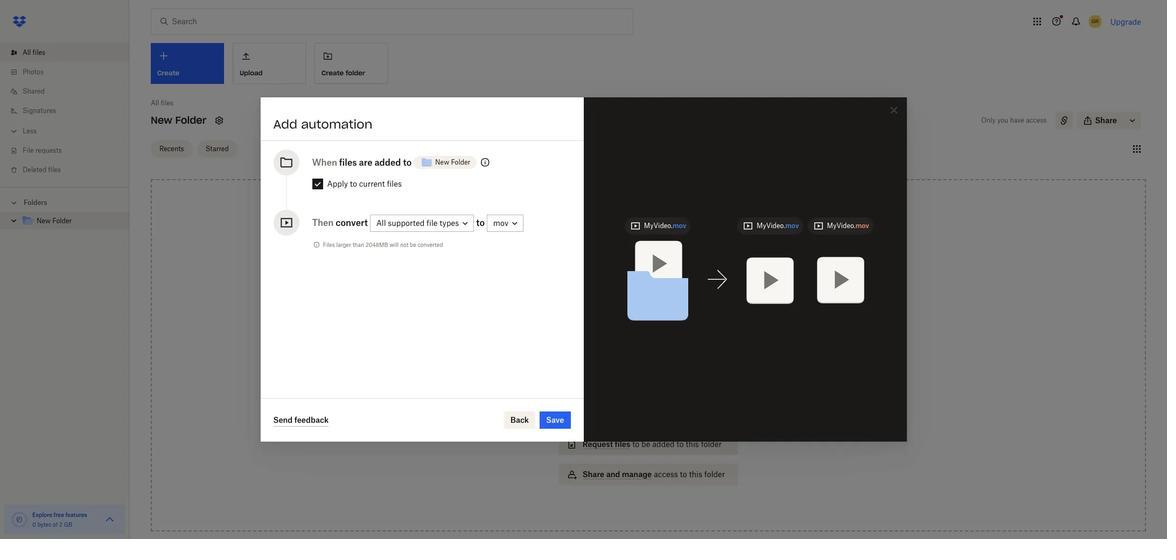 Task type: describe. For each thing, give the bounding box(es) containing it.
explore free features 0 bytes of 2 gb
[[32, 512, 87, 528]]

send
[[273, 416, 293, 425]]

upgrade link
[[1111, 17, 1141, 26]]

than
[[353, 242, 364, 248]]

only you have access
[[981, 116, 1047, 124]]

upload,
[[667, 286, 695, 295]]

files right deleted
[[48, 166, 61, 174]]

create
[[322, 69, 344, 77]]

drop
[[602, 286, 621, 295]]

create folder button
[[315, 43, 388, 84]]

larger
[[336, 242, 351, 248]]

folder permissions image
[[479, 156, 492, 169]]

starred button
[[197, 140, 237, 158]]

file requests link
[[9, 141, 129, 161]]

share button
[[1077, 112, 1124, 129]]

folder for new folder button
[[451, 158, 470, 166]]

requests
[[35, 147, 62, 155]]

quota usage element
[[11, 512, 28, 529]]

deleted
[[23, 166, 46, 174]]

0 vertical spatial this
[[686, 440, 699, 449]]

mov button
[[487, 215, 524, 232]]

signatures link
[[9, 101, 129, 121]]

3 myvideo. mov from the left
[[827, 222, 869, 230]]

convert
[[336, 218, 368, 228]]

manage
[[622, 470, 652, 479]]

folders button
[[0, 194, 129, 211]]

apply
[[327, 179, 348, 189]]

file
[[427, 219, 438, 228]]

have
[[1010, 116, 1025, 124]]

shared
[[23, 87, 45, 95]]

supported
[[388, 219, 425, 228]]

less
[[23, 127, 37, 135]]

of
[[53, 522, 58, 528]]

create folder
[[322, 69, 365, 77]]

2 vertical spatial folder
[[705, 470, 725, 479]]

1 myvideo. from the left
[[644, 222, 673, 230]]

folder for new folder 'link' at top left
[[52, 217, 72, 225]]

to left mov dropdown button
[[476, 218, 485, 228]]

added inside add automation dialog
[[375, 157, 401, 168]]

then
[[312, 218, 334, 228]]

folders
[[24, 199, 47, 207]]

only
[[981, 116, 996, 124]]

access for manage
[[654, 470, 678, 479]]

recents
[[159, 145, 184, 153]]

to up manage
[[632, 440, 640, 449]]

back button
[[504, 412, 535, 429]]

and
[[606, 470, 620, 479]]

'upload'
[[640, 298, 669, 307]]

import
[[583, 410, 608, 419]]

new folder link
[[22, 214, 121, 229]]

2 myvideo. from the left
[[757, 222, 786, 230]]

free
[[54, 512, 64, 519]]

access
[[583, 380, 609, 389]]

new folder for new folder button
[[435, 158, 470, 166]]

request files to be added to this folder
[[583, 440, 722, 449]]

share and manage access to this folder
[[583, 470, 725, 479]]

0
[[32, 522, 36, 528]]

back
[[511, 416, 529, 425]]

files larger than 2048mb will not be converted
[[323, 242, 443, 248]]

signatures
[[23, 107, 56, 115]]

request
[[583, 440, 613, 449]]

1 myvideo. mov from the left
[[644, 222, 686, 230]]

bytes
[[37, 522, 51, 528]]

1 horizontal spatial new folder
[[151, 114, 207, 127]]

deleted files
[[23, 166, 61, 174]]

add
[[273, 117, 297, 132]]

files right current
[[387, 179, 402, 189]]

files up recents
[[161, 99, 174, 107]]

starred
[[206, 145, 229, 153]]

1 horizontal spatial all
[[151, 99, 159, 107]]

photos
[[23, 68, 44, 76]]

new for new folder button
[[435, 158, 449, 166]]

files inside drop files here to upload, or use the 'upload' button
[[622, 286, 638, 295]]

all files list item
[[0, 43, 129, 62]]

all files inside list item
[[23, 48, 45, 57]]

file requests
[[23, 147, 62, 155]]

3 myvideo. from the left
[[827, 222, 856, 230]]

you
[[998, 116, 1008, 124]]

files inside more ways to add content element
[[615, 440, 630, 449]]

feedback
[[294, 416, 329, 425]]

all supported file types
[[376, 219, 459, 228]]



Task type: vqa. For each thing, say whether or not it's contained in the screenshot.
the left Column Header
no



Task type: locate. For each thing, give the bounding box(es) containing it.
folder down folders button
[[52, 217, 72, 225]]

2 vertical spatial new
[[37, 217, 51, 225]]

access inside more ways to add content element
[[654, 470, 678, 479]]

new up recents
[[151, 114, 172, 127]]

save button
[[540, 412, 571, 429]]

files left are
[[339, 157, 357, 168]]

apply to current files
[[327, 179, 402, 189]]

import button
[[559, 404, 738, 426]]

1 horizontal spatial be
[[642, 440, 650, 449]]

new left folder permissions icon at the top of page
[[435, 158, 449, 166]]

converted
[[418, 242, 443, 248]]

files up photos on the left of page
[[33, 48, 45, 57]]

access button
[[559, 374, 738, 395]]

use
[[612, 298, 625, 307]]

access
[[1026, 116, 1047, 124], [654, 470, 678, 479]]

this up share and manage access to this folder
[[686, 440, 699, 449]]

current
[[359, 179, 385, 189]]

1 vertical spatial all files link
[[151, 98, 174, 109]]

0 horizontal spatial all files link
[[9, 43, 129, 62]]

drop files here to upload, or use the 'upload' button
[[602, 286, 695, 307]]

files
[[323, 242, 335, 248]]

folder inside 'button'
[[346, 69, 365, 77]]

0 vertical spatial new folder
[[151, 114, 207, 127]]

are
[[359, 157, 372, 168]]

access right manage
[[654, 470, 678, 479]]

types
[[440, 219, 459, 228]]

new inside button
[[435, 158, 449, 166]]

the
[[627, 298, 638, 307]]

files up the
[[622, 286, 638, 295]]

new
[[151, 114, 172, 127], [435, 158, 449, 166], [37, 217, 51, 225]]

0 vertical spatial access
[[1026, 116, 1047, 124]]

added up share and manage access to this folder
[[653, 440, 675, 449]]

0 horizontal spatial new folder
[[37, 217, 72, 225]]

1 vertical spatial share
[[583, 470, 605, 479]]

to right here on the right bottom
[[658, 286, 666, 295]]

mov inside dropdown button
[[493, 219, 509, 228]]

to left new folder button
[[403, 157, 412, 168]]

list containing all files
[[0, 37, 129, 187]]

folder left folder permissions icon at the top of page
[[451, 158, 470, 166]]

explore
[[32, 512, 52, 519]]

list
[[0, 37, 129, 187]]

0 horizontal spatial be
[[410, 242, 416, 248]]

all up files larger than 2048mb will not be converted at the left top
[[376, 219, 386, 228]]

added inside more ways to add content element
[[653, 440, 675, 449]]

2 horizontal spatial new
[[435, 158, 449, 166]]

1 vertical spatial this
[[689, 470, 702, 479]]

be inside add automation dialog
[[410, 242, 416, 248]]

will
[[390, 242, 399, 248]]

2 myvideo. mov from the left
[[757, 222, 799, 230]]

2 vertical spatial all
[[376, 219, 386, 228]]

1 horizontal spatial share
[[1095, 116, 1117, 125]]

1 horizontal spatial myvideo. mov
[[757, 222, 799, 230]]

new folder
[[151, 114, 207, 127], [435, 158, 470, 166], [37, 217, 72, 225]]

deleted files link
[[9, 161, 129, 180]]

to down request files to be added to this folder
[[680, 470, 687, 479]]

all up photos on the left of page
[[23, 48, 31, 57]]

send feedback button
[[273, 414, 329, 427]]

all inside list item
[[23, 48, 31, 57]]

automation
[[301, 117, 372, 132]]

new folder button
[[414, 152, 477, 173]]

new folder down folders button
[[37, 217, 72, 225]]

access right have
[[1026, 116, 1047, 124]]

1 horizontal spatial added
[[653, 440, 675, 449]]

all
[[23, 48, 31, 57], [151, 99, 159, 107], [376, 219, 386, 228]]

all up recents button on the left of page
[[151, 99, 159, 107]]

0 horizontal spatial all
[[23, 48, 31, 57]]

1 horizontal spatial all files link
[[151, 98, 174, 109]]

shared link
[[9, 82, 129, 101]]

upgrade
[[1111, 17, 1141, 26]]

be right the not
[[410, 242, 416, 248]]

folder inside button
[[451, 158, 470, 166]]

to right 'apply'
[[350, 179, 357, 189]]

1 vertical spatial new
[[435, 158, 449, 166]]

0 vertical spatial all files
[[23, 48, 45, 57]]

here
[[640, 286, 656, 295]]

new folder left folder permissions icon at the top of page
[[435, 158, 470, 166]]

1 horizontal spatial access
[[1026, 116, 1047, 124]]

features
[[65, 512, 87, 519]]

2
[[59, 522, 62, 528]]

myvideo. mov
[[644, 222, 686, 230], [757, 222, 799, 230], [827, 222, 869, 230]]

when
[[312, 157, 337, 168]]

access for have
[[1026, 116, 1047, 124]]

0 horizontal spatial new
[[37, 217, 51, 225]]

1 vertical spatial be
[[642, 440, 650, 449]]

all files
[[23, 48, 45, 57], [151, 99, 174, 107]]

to inside drop files here to upload, or use the 'upload' button
[[658, 286, 666, 295]]

myvideo.
[[644, 222, 673, 230], [757, 222, 786, 230], [827, 222, 856, 230]]

not
[[400, 242, 408, 248]]

new for new folder 'link' at top left
[[37, 217, 51, 225]]

0 horizontal spatial added
[[375, 157, 401, 168]]

2 horizontal spatial folder
[[451, 158, 470, 166]]

1 horizontal spatial all files
[[151, 99, 174, 107]]

more ways to add content element
[[557, 351, 740, 497]]

0 horizontal spatial all files
[[23, 48, 45, 57]]

0 vertical spatial folder
[[346, 69, 365, 77]]

add automation dialog
[[260, 98, 907, 442]]

1 vertical spatial new folder
[[435, 158, 470, 166]]

photos link
[[9, 62, 129, 82]]

this
[[686, 440, 699, 449], [689, 470, 702, 479]]

files are added to
[[339, 157, 412, 168]]

this down request files to be added to this folder
[[689, 470, 702, 479]]

gb
[[64, 522, 72, 528]]

be inside more ways to add content element
[[642, 440, 650, 449]]

added right are
[[375, 157, 401, 168]]

1 vertical spatial all files
[[151, 99, 174, 107]]

1 vertical spatial access
[[654, 470, 678, 479]]

1 horizontal spatial myvideo.
[[757, 222, 786, 230]]

less image
[[9, 126, 19, 137]]

be
[[410, 242, 416, 248], [642, 440, 650, 449]]

1 horizontal spatial new
[[151, 114, 172, 127]]

share for share and manage access to this folder
[[583, 470, 605, 479]]

file
[[23, 147, 34, 155]]

files inside list item
[[33, 48, 45, 57]]

0 vertical spatial all
[[23, 48, 31, 57]]

0 vertical spatial share
[[1095, 116, 1117, 125]]

files
[[33, 48, 45, 57], [161, 99, 174, 107], [339, 157, 357, 168], [48, 166, 61, 174], [387, 179, 402, 189], [622, 286, 638, 295], [615, 440, 630, 449]]

all files link up recents
[[151, 98, 174, 109]]

2 vertical spatial folder
[[52, 217, 72, 225]]

0 horizontal spatial access
[[654, 470, 678, 479]]

2048mb
[[366, 242, 388, 248]]

all inside popup button
[[376, 219, 386, 228]]

add automation
[[273, 117, 372, 132]]

new folder inside button
[[435, 158, 470, 166]]

share inside more ways to add content element
[[583, 470, 605, 479]]

all files up photos on the left of page
[[23, 48, 45, 57]]

0 horizontal spatial share
[[583, 470, 605, 479]]

2 horizontal spatial myvideo.
[[827, 222, 856, 230]]

2 horizontal spatial all
[[376, 219, 386, 228]]

new folder for new folder 'link' at top left
[[37, 217, 72, 225]]

1 vertical spatial all
[[151, 99, 159, 107]]

0 vertical spatial all files link
[[9, 43, 129, 62]]

folder up recents
[[175, 114, 207, 127]]

all supported file types button
[[370, 215, 474, 232]]

all files link up shared link
[[9, 43, 129, 62]]

folder inside 'link'
[[52, 217, 72, 225]]

send feedback
[[273, 416, 329, 425]]

1 vertical spatial folder
[[451, 158, 470, 166]]

0 horizontal spatial folder
[[52, 217, 72, 225]]

all files link
[[9, 43, 129, 62], [151, 98, 174, 109]]

0 vertical spatial be
[[410, 242, 416, 248]]

button
[[671, 298, 694, 307]]

files right the request
[[615, 440, 630, 449]]

0 vertical spatial new
[[151, 114, 172, 127]]

dropbox image
[[9, 11, 30, 32]]

1 vertical spatial added
[[653, 440, 675, 449]]

2 vertical spatial new folder
[[37, 217, 72, 225]]

share inside button
[[1095, 116, 1117, 125]]

all files up recents
[[151, 99, 174, 107]]

0 vertical spatial folder
[[175, 114, 207, 127]]

recents button
[[151, 140, 193, 158]]

folder
[[175, 114, 207, 127], [451, 158, 470, 166], [52, 217, 72, 225]]

2 horizontal spatial myvideo. mov
[[827, 222, 869, 230]]

save
[[546, 416, 564, 425]]

0 vertical spatial added
[[375, 157, 401, 168]]

be down the import button
[[642, 440, 650, 449]]

added
[[375, 157, 401, 168], [653, 440, 675, 449]]

new inside 'link'
[[37, 217, 51, 225]]

share for share
[[1095, 116, 1117, 125]]

folder
[[346, 69, 365, 77], [701, 440, 722, 449], [705, 470, 725, 479]]

1 vertical spatial folder
[[701, 440, 722, 449]]

1 horizontal spatial folder
[[175, 114, 207, 127]]

or
[[603, 298, 610, 307]]

2 horizontal spatial new folder
[[435, 158, 470, 166]]

new down "folders"
[[37, 217, 51, 225]]

0 horizontal spatial myvideo. mov
[[644, 222, 686, 230]]

0 horizontal spatial myvideo.
[[644, 222, 673, 230]]

new folder up recents
[[151, 114, 207, 127]]

to up share and manage access to this folder
[[677, 440, 684, 449]]

mov
[[493, 219, 509, 228], [673, 222, 686, 230], [786, 222, 799, 230], [856, 222, 869, 230]]

new folder inside 'link'
[[37, 217, 72, 225]]



